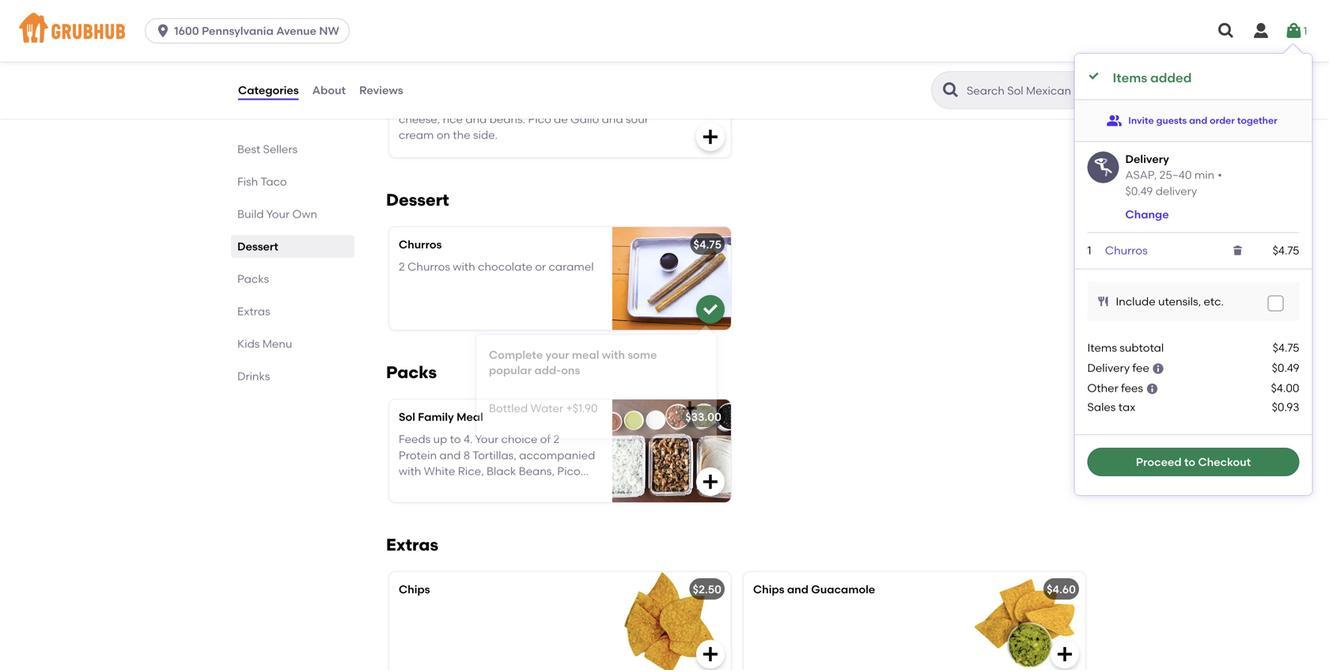 Task type: describe. For each thing, give the bounding box(es) containing it.
choice inside deep-fried burrito filled with your choice of protein, cheese, rice and beans. pico de gallo and sour cream on the side.
[[577, 96, 614, 110]]

white
[[424, 465, 455, 478]]

about
[[312, 83, 346, 97]]

complete
[[489, 350, 543, 364]]

change
[[1126, 208, 1170, 221]]

your inside feeds up to 4. your choice of 2 protein and 8 tortillas, accompanied with white rice, black beans, pico de gallo, lettuce, salsa verde, salsa roja, and sour cream.
[[475, 433, 499, 446]]

reviews
[[359, 83, 403, 97]]

to inside feeds up to 4. your choice of 2 protein and 8 tortillas, accompanied with white rice, black beans, pico de gallo, lettuce, salsa verde, salsa roja, and sour cream.
[[450, 433, 461, 446]]

1 horizontal spatial extras
[[386, 535, 439, 555]]

sol
[[399, 410, 416, 424]]

1 vertical spatial $0.49
[[1273, 361, 1300, 375]]

other
[[1088, 381, 1119, 395]]

min
[[1195, 168, 1215, 182]]

change button
[[1126, 207, 1170, 223]]

churros image
[[613, 227, 731, 330]]

items for items added
[[1113, 70, 1148, 85]]

1600 pennsylvania avenue nw button
[[145, 18, 356, 44]]

fried
[[432, 96, 457, 110]]

with inside deep-fried burrito filled with your choice of protein, cheese, rice and beans. pico de gallo and sour cream on the side.
[[526, 96, 549, 110]]

drinks
[[237, 370, 270, 383]]

chips and guacamole image
[[967, 572, 1086, 670]]

build
[[237, 207, 264, 221]]

guests
[[1157, 115, 1187, 126]]

chips and guacamole
[[754, 583, 876, 596]]

with inside feeds up to 4. your choice of 2 protein and 8 tortillas, accompanied with white rice, black beans, pico de gallo, lettuce, salsa verde, salsa roja, and sour cream.
[[399, 465, 421, 478]]

sol family meal image
[[613, 400, 731, 502]]

own
[[292, 207, 317, 221]]

and inside button
[[1190, 115, 1208, 126]]

and down gallo,
[[428, 497, 450, 510]]

pennsylvania
[[202, 24, 274, 38]]

items added
[[1113, 70, 1192, 85]]

include
[[1116, 295, 1156, 308]]

$4.00
[[1272, 381, 1300, 395]]

sol family meal
[[399, 410, 484, 424]]

1600 pennsylvania avenue nw
[[174, 24, 339, 38]]

reviews button
[[359, 62, 404, 119]]

2 churros with chocolate or caramel
[[399, 260, 594, 274]]

about button
[[312, 62, 347, 119]]

and left sour at the top of the page
[[602, 112, 623, 126]]

fish taco
[[237, 175, 287, 188]]

beans.
[[490, 112, 526, 126]]

with inside "complete your meal with some popular add-ons"
[[602, 350, 625, 364]]

taco
[[261, 175, 287, 188]]

$0.49 inside delivery asap, 25–40 min • $0.49 delivery
[[1126, 184, 1154, 198]]

sales
[[1088, 401, 1116, 414]]

or
[[535, 260, 546, 274]]

checkout
[[1199, 455, 1252, 469]]

of inside deep-fried burrito filled with your choice of protein, cheese, rice and beans. pico de gallo and sour cream on the side.
[[616, 96, 627, 110]]

cheese,
[[399, 112, 440, 126]]

feeds up to 4. your choice of 2 protein and 8 tortillas, accompanied with white rice, black beans, pico de gallo, lettuce, salsa verde, salsa roja, and sour cream.
[[399, 433, 595, 510]]

and left guacamole
[[788, 583, 809, 596]]

cream.
[[479, 497, 520, 510]]

1 horizontal spatial dessert
[[386, 190, 449, 210]]

$0.93
[[1273, 401, 1300, 414]]

fee
[[1133, 361, 1150, 375]]

invite
[[1129, 115, 1155, 126]]

$33.00
[[686, 410, 722, 424]]

8
[[464, 449, 470, 462]]

proceed to checkout
[[1137, 455, 1252, 469]]

meal
[[457, 410, 484, 424]]

ons
[[561, 366, 580, 379]]

tax
[[1119, 401, 1136, 414]]

and left 8
[[440, 449, 461, 462]]

deep-fried burrito filled with your choice of protein, cheese, rice and beans. pico de gallo and sour cream on the side.
[[399, 96, 671, 142]]

0 horizontal spatial 2
[[399, 260, 405, 274]]

order
[[1210, 115, 1236, 126]]

kids menu
[[237, 337, 292, 351]]

nw
[[319, 24, 339, 38]]

1 button
[[1285, 17, 1308, 45]]

meal
[[572, 350, 600, 364]]

together
[[1238, 115, 1278, 126]]

lettuce,
[[450, 481, 493, 494]]

sales tax
[[1088, 401, 1136, 414]]

accompanied
[[519, 449, 595, 462]]

of inside feeds up to 4. your choice of 2 protein and 8 tortillas, accompanied with white rice, black beans, pico de gallo, lettuce, salsa verde, salsa roja, and sour cream.
[[540, 433, 551, 446]]

protein,
[[630, 96, 671, 110]]

proceed
[[1137, 455, 1182, 469]]

bottled
[[489, 404, 528, 417]]

1 vertical spatial packs
[[386, 362, 437, 383]]

tooltip containing bottled water
[[477, 327, 717, 441]]

avenue
[[276, 24, 317, 38]]

de inside deep-fried burrito filled with your choice of protein, cheese, rice and beans. pico de gallo and sour cream on the side.
[[554, 112, 568, 126]]

roja,
[[399, 497, 426, 510]]

delivery icon image
[[1088, 152, 1120, 183]]

2 salsa from the left
[[564, 481, 593, 494]]

build your own
[[237, 207, 317, 221]]

choice inside feeds up to 4. your choice of 2 protein and 8 tortillas, accompanied with white rice, black beans, pico de gallo, lettuce, salsa verde, salsa roja, and sour cream.
[[502, 433, 538, 446]]

delivery for asap,
[[1126, 152, 1170, 166]]

chips for chips
[[399, 583, 430, 596]]

invite guests and order together
[[1129, 115, 1278, 126]]

proceed to checkout button
[[1088, 448, 1300, 476]]

sour
[[626, 112, 649, 126]]

svg image inside items added 'tooltip'
[[1088, 70, 1101, 82]]

0 horizontal spatial your
[[266, 207, 290, 221]]

cream
[[399, 128, 434, 142]]

fees
[[1122, 381, 1144, 395]]

chips image
[[613, 572, 731, 670]]

fish
[[237, 175, 258, 188]]

$2.50
[[693, 583, 722, 596]]



Task type: vqa. For each thing, say whether or not it's contained in the screenshot.
'$0.49'
yes



Task type: locate. For each thing, give the bounding box(es) containing it.
of up accompanied
[[540, 433, 551, 446]]

asap,
[[1126, 168, 1157, 182]]

1 horizontal spatial your
[[475, 433, 499, 446]]

to right proceed
[[1185, 455, 1196, 469]]

delivery up other
[[1088, 361, 1130, 375]]

menu
[[263, 337, 292, 351]]

kids
[[237, 337, 260, 351]]

verde,
[[528, 481, 562, 494]]

1 vertical spatial delivery
[[1088, 361, 1130, 375]]

add-
[[535, 366, 561, 379]]

+
[[566, 404, 573, 417]]

0 vertical spatial de
[[554, 112, 568, 126]]

1 vertical spatial 1
[[1088, 244, 1092, 257]]

0 horizontal spatial 1
[[1088, 244, 1092, 257]]

people icon image
[[1107, 113, 1123, 129]]

pico inside deep-fried burrito filled with your choice of protein, cheese, rice and beans. pico de gallo and sour cream on the side.
[[528, 112, 552, 126]]

1 horizontal spatial 2
[[554, 433, 560, 446]]

tortillas,
[[473, 449, 517, 462]]

0 vertical spatial of
[[616, 96, 627, 110]]

to inside button
[[1185, 455, 1196, 469]]

dessert down 'build'
[[237, 240, 278, 253]]

0 horizontal spatial of
[[540, 433, 551, 446]]

Search Sol Mexican Grill search field
[[966, 83, 1087, 98]]

best sellers
[[237, 142, 298, 156]]

25–40
[[1160, 168, 1192, 182]]

0 horizontal spatial dessert
[[237, 240, 278, 253]]

other fees
[[1088, 381, 1144, 395]]

some
[[628, 350, 657, 364]]

$1.90
[[573, 404, 598, 417]]

0 horizontal spatial de
[[399, 481, 413, 494]]

extras up kids
[[237, 305, 270, 318]]

1
[[1304, 24, 1308, 37], [1088, 244, 1092, 257]]

delivery up asap,
[[1126, 152, 1170, 166]]

and down burrito
[[466, 112, 487, 126]]

categories
[[238, 83, 299, 97]]

1 horizontal spatial packs
[[386, 362, 437, 383]]

pico down accompanied
[[558, 465, 581, 478]]

$4.75
[[694, 238, 722, 251], [1273, 244, 1300, 257], [1273, 341, 1300, 355]]

1 horizontal spatial 1
[[1304, 24, 1308, 37]]

main navigation navigation
[[0, 0, 1330, 62]]

delivery asap, 25–40 min • $0.49 delivery
[[1126, 152, 1223, 198]]

your
[[551, 96, 575, 110], [546, 350, 570, 364]]

0 horizontal spatial pico
[[528, 112, 552, 126]]

1 horizontal spatial $0.49
[[1273, 361, 1300, 375]]

delivery
[[1156, 184, 1198, 198]]

feeds
[[399, 433, 431, 446]]

pico inside feeds up to 4. your choice of 2 protein and 8 tortillas, accompanied with white rice, black beans, pico de gallo, lettuce, salsa verde, salsa roja, and sour cream.
[[558, 465, 581, 478]]

guacamole
[[812, 583, 876, 596]]

churros inside items added 'tooltip'
[[1106, 244, 1148, 257]]

with left chocolate
[[453, 260, 476, 274]]

sellers
[[263, 142, 298, 156]]

family
[[418, 410, 454, 424]]

items added tooltip
[[1075, 44, 1313, 495]]

1 horizontal spatial pico
[[558, 465, 581, 478]]

0 horizontal spatial $0.49
[[1126, 184, 1154, 198]]

burrito
[[459, 96, 495, 110]]

0 vertical spatial choice
[[577, 96, 614, 110]]

0 vertical spatial dessert
[[386, 190, 449, 210]]

gallo
[[571, 112, 599, 126]]

1 vertical spatial de
[[399, 481, 413, 494]]

1 horizontal spatial chips
[[754, 583, 785, 596]]

0 vertical spatial your
[[551, 96, 575, 110]]

complete your meal with some popular add-ons
[[489, 350, 657, 379]]

0 vertical spatial 1
[[1304, 24, 1308, 37]]

best
[[237, 142, 261, 156]]

pico right beans.
[[528, 112, 552, 126]]

your up gallo
[[551, 96, 575, 110]]

with
[[526, 96, 549, 110], [453, 260, 476, 274], [602, 350, 625, 364], [399, 465, 421, 478]]

popular
[[489, 366, 532, 379]]

chimichanga
[[399, 74, 473, 87]]

search icon image
[[942, 81, 961, 100]]

$4.60
[[1047, 583, 1076, 596]]

1 vertical spatial 2
[[554, 433, 560, 446]]

to left 4.
[[450, 433, 461, 446]]

$0.49 up $4.00
[[1273, 361, 1300, 375]]

black
[[487, 465, 516, 478]]

0 vertical spatial packs
[[237, 272, 269, 286]]

your inside deep-fried burrito filled with your choice of protein, cheese, rice and beans. pico de gallo and sour cream on the side.
[[551, 96, 575, 110]]

1 horizontal spatial of
[[616, 96, 627, 110]]

side.
[[473, 128, 498, 142]]

churros
[[399, 238, 442, 251], [1106, 244, 1148, 257], [408, 260, 450, 274]]

dessert
[[386, 190, 449, 210], [237, 240, 278, 253]]

and left order
[[1190, 115, 1208, 126]]

0 vertical spatial $0.49
[[1126, 184, 1154, 198]]

gallo,
[[416, 481, 447, 494]]

0 horizontal spatial to
[[450, 433, 461, 446]]

delivery fee
[[1088, 361, 1150, 375]]

svg image inside the '1' button
[[1285, 21, 1304, 40]]

1 inside items added 'tooltip'
[[1088, 244, 1092, 257]]

1 chips from the left
[[399, 583, 430, 596]]

utensils,
[[1159, 295, 1202, 308]]

rice
[[443, 112, 463, 126]]

to
[[450, 433, 461, 446], [1185, 455, 1196, 469]]

of up sour at the top of the page
[[616, 96, 627, 110]]

1 vertical spatial choice
[[502, 433, 538, 446]]

1 vertical spatial of
[[540, 433, 551, 446]]

1 salsa from the left
[[496, 481, 525, 494]]

svg image inside 1600 pennsylvania avenue nw button
[[155, 23, 171, 39]]

delivery inside delivery asap, 25–40 min • $0.49 delivery
[[1126, 152, 1170, 166]]

delivery
[[1126, 152, 1170, 166], [1088, 361, 1130, 375]]

svg image
[[1252, 21, 1271, 40], [155, 23, 171, 39], [701, 127, 720, 146], [1232, 244, 1245, 257], [1097, 295, 1110, 308], [1153, 363, 1165, 375], [1146, 383, 1159, 395], [681, 401, 700, 420], [701, 472, 720, 491]]

filled
[[498, 96, 524, 110]]

1 horizontal spatial de
[[554, 112, 568, 126]]

and
[[466, 112, 487, 126], [602, 112, 623, 126], [1190, 115, 1208, 126], [440, 449, 461, 462], [428, 497, 450, 510], [788, 583, 809, 596]]

1 vertical spatial items
[[1088, 341, 1118, 355]]

2 chips from the left
[[754, 583, 785, 596]]

choice
[[577, 96, 614, 110], [502, 433, 538, 446]]

your inside "complete your meal with some popular add-ons"
[[546, 350, 570, 364]]

1600
[[174, 24, 199, 38]]

1 inside button
[[1304, 24, 1308, 37]]

chips for chips and guacamole
[[754, 583, 785, 596]]

extras down roja,
[[386, 535, 439, 555]]

$0.49 down asap,
[[1126, 184, 1154, 198]]

de up roja,
[[399, 481, 413, 494]]

4.
[[464, 433, 473, 446]]

0 vertical spatial 2
[[399, 260, 405, 274]]

etc.
[[1204, 295, 1224, 308]]

pico
[[528, 112, 552, 126], [558, 465, 581, 478]]

1 vertical spatial dessert
[[237, 240, 278, 253]]

items for items subtotal
[[1088, 341, 1118, 355]]

salsa right verde,
[[564, 481, 593, 494]]

1 vertical spatial pico
[[558, 465, 581, 478]]

packs down 'build'
[[237, 272, 269, 286]]

salsa
[[496, 481, 525, 494], [564, 481, 593, 494]]

with right meal
[[602, 350, 625, 364]]

churros link
[[1106, 244, 1148, 257]]

invite guests and order together button
[[1107, 106, 1278, 135]]

your up tortillas,
[[475, 433, 499, 446]]

choice up tortillas,
[[502, 433, 538, 446]]

tooltip
[[477, 327, 717, 441]]

0 horizontal spatial salsa
[[496, 481, 525, 494]]

your up add-
[[546, 350, 570, 364]]

0 horizontal spatial packs
[[237, 272, 269, 286]]

chocolate
[[478, 260, 533, 274]]

0 horizontal spatial chips
[[399, 583, 430, 596]]

choice up gallo
[[577, 96, 614, 110]]

1 vertical spatial your
[[475, 433, 499, 446]]

the
[[453, 128, 471, 142]]

1 horizontal spatial to
[[1185, 455, 1196, 469]]

de inside feeds up to 4. your choice of 2 protein and 8 tortillas, accompanied with white rice, black beans, pico de gallo, lettuce, salsa verde, salsa roja, and sour cream.
[[399, 481, 413, 494]]

0 vertical spatial your
[[266, 207, 290, 221]]

0 vertical spatial delivery
[[1126, 152, 1170, 166]]

with down "protein"
[[399, 465, 421, 478]]

salsa down black
[[496, 481, 525, 494]]

subtotal
[[1120, 341, 1165, 355]]

items up delivery fee
[[1088, 341, 1118, 355]]

0 vertical spatial pico
[[528, 112, 552, 126]]

with right filled
[[526, 96, 549, 110]]

items left added
[[1113, 70, 1148, 85]]

dessert down cream
[[386, 190, 449, 210]]

water
[[531, 404, 564, 417]]

0 vertical spatial items
[[1113, 70, 1148, 85]]

rice,
[[458, 465, 484, 478]]

bottled water + $1.90
[[489, 404, 598, 417]]

deep-
[[399, 96, 432, 110]]

delivery for fee
[[1088, 361, 1130, 375]]

protein
[[399, 449, 437, 462]]

0 horizontal spatial extras
[[237, 305, 270, 318]]

beans,
[[519, 465, 555, 478]]

1 vertical spatial to
[[1185, 455, 1196, 469]]

1 horizontal spatial salsa
[[564, 481, 593, 494]]

0 vertical spatial extras
[[237, 305, 270, 318]]

de left gallo
[[554, 112, 568, 126]]

svg image
[[1217, 21, 1236, 40], [1285, 21, 1304, 40], [1088, 70, 1101, 82], [701, 300, 720, 319], [701, 645, 720, 664], [1056, 645, 1075, 664]]

0 horizontal spatial choice
[[502, 433, 538, 446]]

packs up sol
[[386, 362, 437, 383]]

your left own
[[266, 207, 290, 221]]

added
[[1151, 70, 1192, 85]]

1 vertical spatial extras
[[386, 535, 439, 555]]

include utensils, etc.
[[1116, 295, 1224, 308]]

0 vertical spatial to
[[450, 433, 461, 446]]

items
[[1113, 70, 1148, 85], [1088, 341, 1118, 355]]

2
[[399, 260, 405, 274], [554, 433, 560, 446]]

on
[[437, 128, 450, 142]]

caramel
[[549, 260, 594, 274]]

2 inside feeds up to 4. your choice of 2 protein and 8 tortillas, accompanied with white rice, black beans, pico de gallo, lettuce, salsa verde, salsa roja, and sour cream.
[[554, 433, 560, 446]]

1 vertical spatial your
[[546, 350, 570, 364]]

1 horizontal spatial choice
[[577, 96, 614, 110]]



